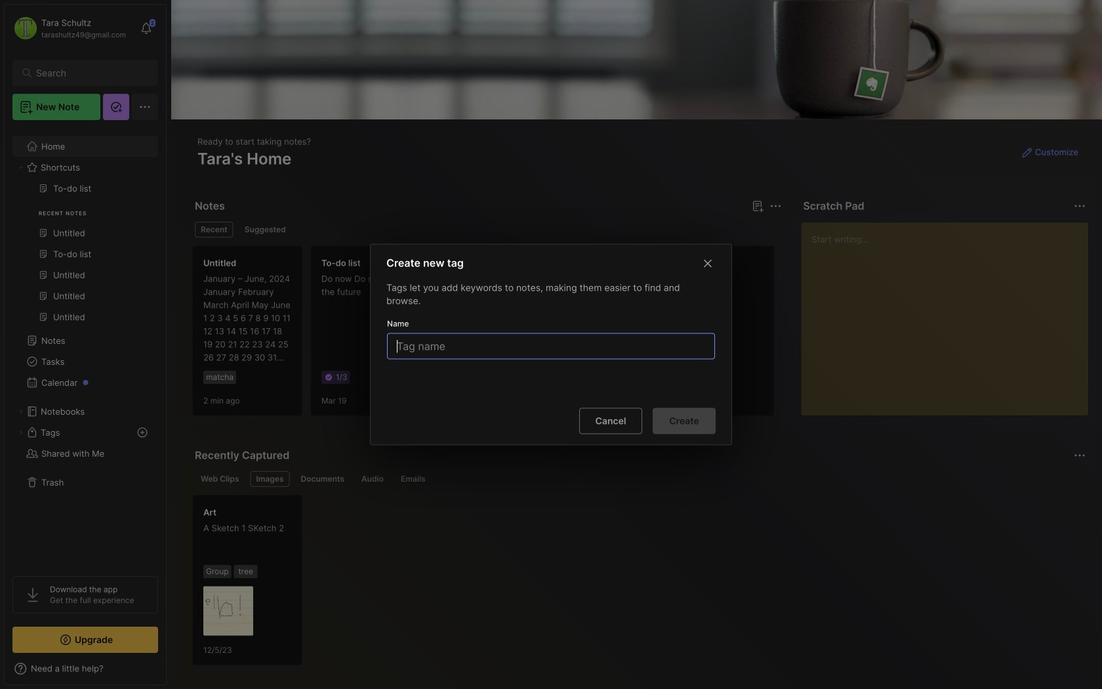 Task type: vqa. For each thing, say whether or not it's contained in the screenshot.
Choose default view option for YouTube links field
no



Task type: describe. For each thing, give the bounding box(es) containing it.
Start writing… text field
[[812, 223, 1089, 405]]

close image
[[701, 256, 716, 272]]

group inside main element
[[12, 178, 158, 335]]



Task type: locate. For each thing, give the bounding box(es) containing it.
group
[[12, 178, 158, 335]]

main element
[[0, 0, 171, 689]]

2 tab list from the top
[[195, 471, 1085, 487]]

Search text field
[[36, 67, 141, 79]]

row group
[[192, 246, 1103, 424]]

tab list
[[195, 222, 780, 238], [195, 471, 1085, 487]]

tree
[[5, 128, 166, 565]]

none search field inside main element
[[36, 65, 141, 81]]

tree inside main element
[[5, 128, 166, 565]]

1 tab list from the top
[[195, 222, 780, 238]]

Tag name text field
[[396, 334, 710, 359]]

0 vertical spatial tab list
[[195, 222, 780, 238]]

None search field
[[36, 65, 141, 81]]

expand notebooks image
[[17, 408, 25, 416]]

tab
[[195, 222, 234, 238], [239, 222, 292, 238], [195, 471, 245, 487], [250, 471, 290, 487], [295, 471, 351, 487], [356, 471, 390, 487], [395, 471, 432, 487]]

expand tags image
[[17, 429, 25, 437]]

thumbnail image
[[204, 586, 253, 636]]

1 vertical spatial tab list
[[195, 471, 1085, 487]]



